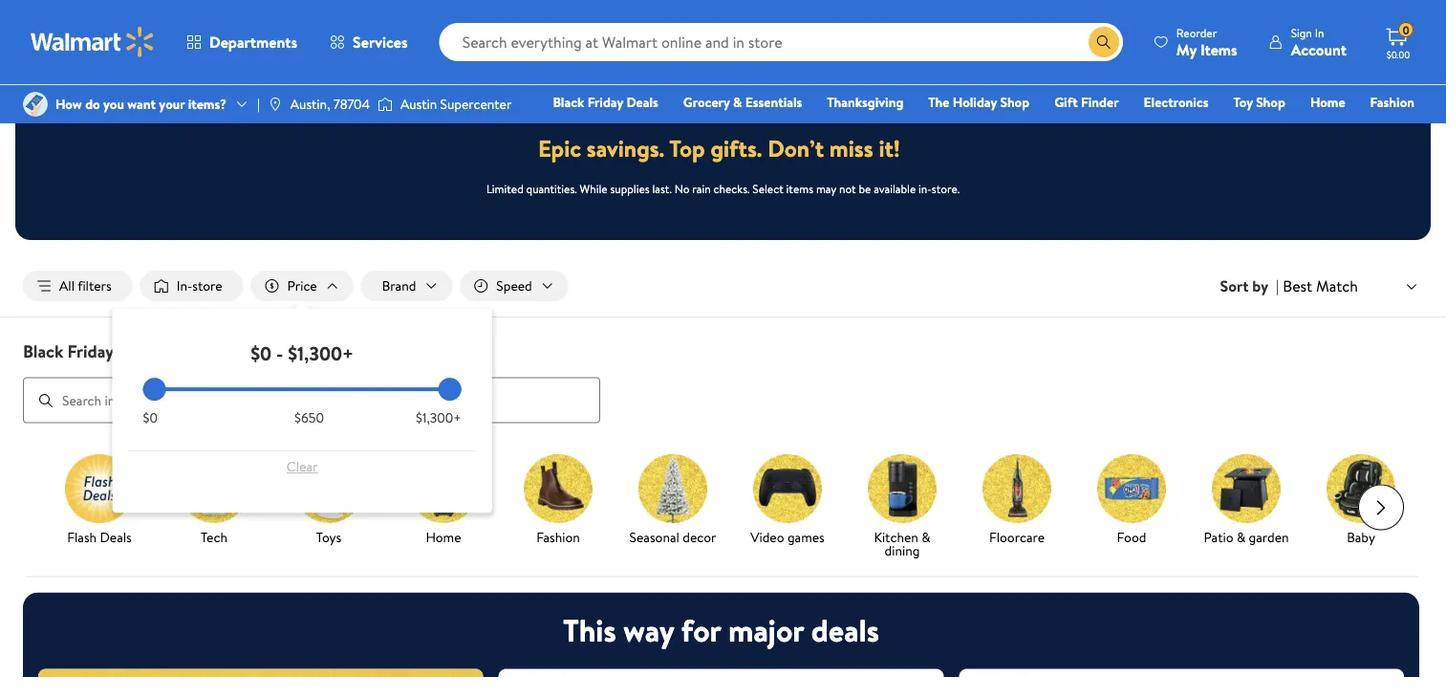 Task type: describe. For each thing, give the bounding box(es) containing it.
video
[[751, 527, 785, 546]]

in-
[[919, 180, 932, 196]]

2 shop from the left
[[1257, 93, 1286, 111]]

 image for austin, 78704
[[268, 97, 283, 112]]

in-
[[177, 276, 192, 295]]

walmart image
[[31, 27, 155, 57]]

debit
[[1301, 120, 1333, 138]]

$0.00
[[1387, 48, 1411, 61]]

best
[[1284, 275, 1313, 296]]

$1300 range field
[[143, 387, 461, 391]]

sort and filter section element
[[0, 255, 1447, 317]]

thanksgiving
[[827, 93, 904, 111]]

all filters
[[59, 276, 112, 295]]

walmart+ link
[[1350, 119, 1424, 139]]

grocery & essentials link
[[675, 92, 811, 112]]

food
[[1117, 527, 1147, 546]]

best match
[[1284, 275, 1359, 296]]

seasonal
[[630, 527, 680, 546]]

dining
[[885, 541, 920, 559]]

price button
[[251, 271, 353, 301]]

flash
[[67, 527, 97, 546]]

video games
[[751, 527, 825, 546]]

shop food image
[[1098, 454, 1167, 523]]

deals inside 'link'
[[100, 527, 132, 546]]

all
[[59, 276, 75, 295]]

patio
[[1204, 527, 1234, 546]]

 image for austin supercenter
[[378, 95, 393, 114]]

friday inside search field
[[68, 339, 114, 363]]

departments
[[209, 32, 297, 53]]

shop patio & garden image
[[1213, 454, 1281, 523]]

items?
[[188, 95, 227, 113]]

0 horizontal spatial |
[[257, 95, 260, 113]]

search image
[[38, 393, 54, 408]]

rain
[[693, 180, 711, 196]]

services
[[353, 32, 408, 53]]

your
[[159, 95, 185, 113]]

deals
[[812, 609, 880, 652]]

0 vertical spatial friday
[[588, 93, 624, 111]]

you
[[103, 95, 124, 113]]

0 vertical spatial home link
[[1302, 92, 1355, 112]]

baby
[[1347, 527, 1376, 546]]

do
[[85, 95, 100, 113]]

toys
[[316, 527, 342, 546]]

supercenter
[[440, 95, 512, 113]]

clear
[[287, 457, 318, 476]]

gift finder link
[[1046, 92, 1128, 112]]

shop fashion image
[[524, 454, 593, 523]]

flash deals link
[[50, 454, 149, 548]]

floorcare
[[990, 527, 1045, 546]]

savings.
[[587, 132, 665, 164]]

one debit link
[[1260, 119, 1342, 139]]

store.
[[932, 180, 960, 196]]

0 horizontal spatial home
[[426, 527, 461, 546]]

$0 for $0
[[143, 408, 158, 427]]

seasonal decor
[[630, 527, 717, 546]]

in-store
[[177, 276, 222, 295]]

shop home image
[[409, 454, 478, 523]]

items
[[787, 180, 814, 196]]

kitchen & dining
[[874, 527, 931, 559]]

registry
[[1195, 120, 1244, 138]]

video games link
[[738, 454, 838, 548]]

miss
[[830, 132, 874, 164]]

quantities.
[[526, 180, 577, 196]]

& for garden
[[1237, 527, 1246, 546]]

$0 - $1,300+
[[251, 340, 354, 366]]

toy
[[1234, 93, 1253, 111]]

fashion for fashion
[[537, 527, 580, 546]]

toy shop
[[1234, 93, 1286, 111]]

0 vertical spatial home
[[1311, 93, 1346, 111]]

$0 for $0 - $1,300+
[[251, 340, 272, 366]]

baby link
[[1312, 454, 1411, 548]]

decor
[[683, 527, 717, 546]]

walmart+
[[1358, 120, 1415, 138]]

black friday deals inside search field
[[23, 339, 159, 363]]

select
[[753, 180, 784, 196]]

flash deals
[[67, 527, 132, 546]]

& for essentials
[[733, 93, 742, 111]]

fashion registry
[[1195, 93, 1415, 138]]

0 vertical spatial $1,300+
[[288, 340, 354, 366]]

walmart black friday deals for days image
[[547, 61, 899, 109]]

food link
[[1082, 454, 1182, 548]]

this
[[563, 609, 616, 652]]

limited
[[487, 180, 524, 196]]

flash deals image
[[65, 454, 134, 523]]

in
[[1316, 24, 1325, 41]]

seasonal decor link
[[623, 454, 723, 548]]

last.
[[653, 180, 672, 196]]

brand
[[382, 276, 416, 295]]

austin, 78704
[[291, 95, 370, 113]]

sign in account
[[1292, 24, 1347, 60]]

& for dining
[[922, 527, 931, 546]]

want
[[127, 95, 156, 113]]

austin supercenter
[[401, 95, 512, 113]]

fashion for fashion registry
[[1371, 93, 1415, 111]]

shop video games image
[[754, 454, 822, 523]]

checks.
[[714, 180, 750, 196]]



Task type: locate. For each thing, give the bounding box(es) containing it.
for
[[682, 609, 721, 652]]

deals right flash
[[100, 527, 132, 546]]

1 vertical spatial friday
[[68, 339, 114, 363]]

it!
[[879, 132, 901, 164]]

one
[[1269, 120, 1297, 138]]

1 horizontal spatial black friday deals
[[553, 93, 659, 111]]

garden
[[1249, 527, 1290, 546]]

epic
[[538, 132, 581, 164]]

1 vertical spatial home link
[[394, 454, 493, 548]]

way
[[624, 609, 674, 652]]

sort
[[1221, 275, 1249, 296]]

store
[[192, 276, 222, 295]]

available
[[874, 180, 916, 196]]

brand button
[[361, 271, 453, 301]]

shop floorcare image
[[983, 454, 1052, 523]]

$1,300+
[[288, 340, 354, 366], [416, 408, 461, 427]]

& inside patio & garden link
[[1237, 527, 1246, 546]]

one debit
[[1269, 120, 1333, 138]]

1 vertical spatial black friday deals
[[23, 339, 159, 363]]

0 vertical spatial deals
[[627, 93, 659, 111]]

0 horizontal spatial $1,300+
[[288, 340, 354, 366]]

& right patio
[[1237, 527, 1246, 546]]

black friday deals link
[[544, 92, 667, 112]]

0 vertical spatial fashion
[[1371, 93, 1415, 111]]

holiday
[[953, 93, 997, 111]]

1 horizontal spatial &
[[922, 527, 931, 546]]

1 horizontal spatial fashion
[[1371, 93, 1415, 111]]

& inside grocery & essentials 'link'
[[733, 93, 742, 111]]

1 vertical spatial fashion
[[537, 527, 580, 546]]

0 vertical spatial $0
[[251, 340, 272, 366]]

0 horizontal spatial friday
[[68, 339, 114, 363]]

grocery & essentials
[[684, 93, 803, 111]]

home down shop home image
[[426, 527, 461, 546]]

no
[[675, 180, 690, 196]]

black friday deals up savings.
[[553, 93, 659, 111]]

patio & garden
[[1204, 527, 1290, 546]]

black inside search field
[[23, 339, 63, 363]]

by
[[1253, 275, 1269, 296]]

shop tech image
[[180, 454, 249, 523]]

limited quantities. while supplies last. no rain checks. select items may not be available in-store.
[[487, 180, 960, 196]]

1 horizontal spatial shop
[[1257, 93, 1286, 111]]

grocery
[[684, 93, 730, 111]]

 image
[[378, 95, 393, 114], [268, 97, 283, 112]]

Walmart Site-Wide search field
[[440, 23, 1123, 61]]

0 horizontal spatial fashion link
[[509, 454, 608, 548]]

shop right holiday
[[1001, 93, 1030, 111]]

games
[[788, 527, 825, 546]]

fashion
[[1371, 93, 1415, 111], [537, 527, 580, 546]]

my
[[1177, 39, 1197, 60]]

1 vertical spatial black
[[23, 339, 63, 363]]

floorcare link
[[968, 454, 1067, 548]]

1 horizontal spatial  image
[[378, 95, 393, 114]]

& right dining
[[922, 527, 931, 546]]

Black Friday Deals search field
[[0, 339, 1447, 423]]

austin
[[401, 95, 437, 113]]

reorder my items
[[1177, 24, 1238, 60]]

fashion inside fashion registry
[[1371, 93, 1415, 111]]

0 horizontal spatial home link
[[394, 454, 493, 548]]

black up search image
[[23, 339, 63, 363]]

reorder
[[1177, 24, 1218, 41]]

fashion link
[[1362, 92, 1424, 112], [509, 454, 608, 548]]

2 horizontal spatial &
[[1237, 527, 1246, 546]]

gifts.
[[711, 132, 763, 164]]

& inside kitchen & dining
[[922, 527, 931, 546]]

1 horizontal spatial $1,300+
[[416, 408, 461, 427]]

$1,300+ up "$0" range field
[[288, 340, 354, 366]]

not
[[840, 180, 856, 196]]

friday down filters
[[68, 339, 114, 363]]

home up debit
[[1311, 93, 1346, 111]]

services button
[[314, 19, 424, 65]]

1 vertical spatial deals
[[118, 339, 159, 363]]

0 horizontal spatial  image
[[268, 97, 283, 112]]

deals up savings.
[[627, 93, 659, 111]]

1 shop from the left
[[1001, 93, 1030, 111]]

$0
[[251, 340, 272, 366], [143, 408, 158, 427]]

Search search field
[[440, 23, 1123, 61]]

1 vertical spatial |
[[1277, 275, 1280, 296]]

in-store button
[[140, 271, 243, 301]]

kitchen
[[874, 527, 919, 546]]

match
[[1317, 275, 1359, 296]]

electronics link
[[1136, 92, 1218, 112]]

1 horizontal spatial home
[[1311, 93, 1346, 111]]

1 horizontal spatial home link
[[1302, 92, 1355, 112]]

0 horizontal spatial &
[[733, 93, 742, 111]]

1 horizontal spatial $0
[[251, 340, 272, 366]]

all filters button
[[23, 271, 133, 301]]

0 horizontal spatial black
[[23, 339, 63, 363]]

shop baby image
[[1327, 454, 1396, 523]]

the
[[929, 93, 950, 111]]

0 vertical spatial fashion link
[[1362, 92, 1424, 112]]

1 vertical spatial fashion link
[[509, 454, 608, 548]]

home link
[[1302, 92, 1355, 112], [394, 454, 493, 548]]

black friday deals
[[553, 93, 659, 111], [23, 339, 159, 363]]

shop kitchen & dining image
[[868, 454, 937, 523]]

next slide for chipmodulewithimages list image
[[1359, 484, 1405, 530]]

black up "epic"
[[553, 93, 585, 111]]

may
[[817, 180, 837, 196]]

tech link
[[164, 454, 264, 548]]

shop toys image
[[295, 454, 363, 523]]

price
[[287, 276, 317, 295]]

0
[[1403, 22, 1410, 38]]

| right by
[[1277, 275, 1280, 296]]

& right the grocery
[[733, 93, 742, 111]]

austin,
[[291, 95, 330, 113]]

 image left austin,
[[268, 97, 283, 112]]

supplies
[[611, 180, 650, 196]]

0 vertical spatial black
[[553, 93, 585, 111]]

search icon image
[[1097, 34, 1112, 50]]

shop seasonal image
[[639, 454, 708, 523]]

best match button
[[1280, 273, 1424, 299]]

$0 range field
[[143, 387, 461, 391]]

1 horizontal spatial friday
[[588, 93, 624, 111]]

0 horizontal spatial shop
[[1001, 93, 1030, 111]]

fashion down shop fashion image
[[537, 527, 580, 546]]

0 horizontal spatial black friday deals
[[23, 339, 159, 363]]

be
[[859, 180, 871, 196]]

patio & garden link
[[1197, 454, 1297, 548]]

 image
[[23, 92, 48, 117]]

1 vertical spatial $0
[[143, 408, 158, 427]]

deals inside search field
[[118, 339, 159, 363]]

0 vertical spatial black friday deals
[[553, 93, 659, 111]]

78704
[[334, 95, 370, 113]]

electronics
[[1144, 93, 1209, 111]]

sign
[[1292, 24, 1313, 41]]

gift
[[1055, 93, 1078, 111]]

Search in deals search field
[[23, 377, 601, 423]]

1 vertical spatial $1,300+
[[416, 408, 461, 427]]

black friday deals down filters
[[23, 339, 159, 363]]

deals down in-store button
[[118, 339, 159, 363]]

major
[[729, 609, 804, 652]]

0 horizontal spatial fashion
[[537, 527, 580, 546]]

fashion up walmart+ link at top
[[1371, 93, 1415, 111]]

epic savings. top gifts. don't miss it!
[[538, 132, 901, 164]]

friday up savings.
[[588, 93, 624, 111]]

toy shop link
[[1225, 92, 1295, 112]]

this way for major deals
[[563, 609, 880, 652]]

shop right toy
[[1257, 93, 1286, 111]]

toys link
[[279, 454, 379, 548]]

tech
[[201, 527, 228, 546]]

-
[[276, 340, 283, 366]]

2 vertical spatial deals
[[100, 527, 132, 546]]

account
[[1292, 39, 1347, 60]]

1 horizontal spatial |
[[1277, 275, 1280, 296]]

gift finder
[[1055, 93, 1119, 111]]

don't
[[768, 132, 824, 164]]

the holiday shop link
[[920, 92, 1039, 112]]

| right items?
[[257, 95, 260, 113]]

0 horizontal spatial $0
[[143, 408, 158, 427]]

clear button
[[143, 451, 461, 482]]

1 vertical spatial home
[[426, 527, 461, 546]]

 image right 78704
[[378, 95, 393, 114]]

while
[[580, 180, 608, 196]]

how do you want your items?
[[55, 95, 227, 113]]

1 horizontal spatial black
[[553, 93, 585, 111]]

0 vertical spatial |
[[257, 95, 260, 113]]

filters
[[78, 276, 112, 295]]

| inside sort and filter section element
[[1277, 275, 1280, 296]]

1 horizontal spatial fashion link
[[1362, 92, 1424, 112]]

$1,300+ up shop home image
[[416, 408, 461, 427]]



Task type: vqa. For each thing, say whether or not it's contained in the screenshot.
'Maria'
no



